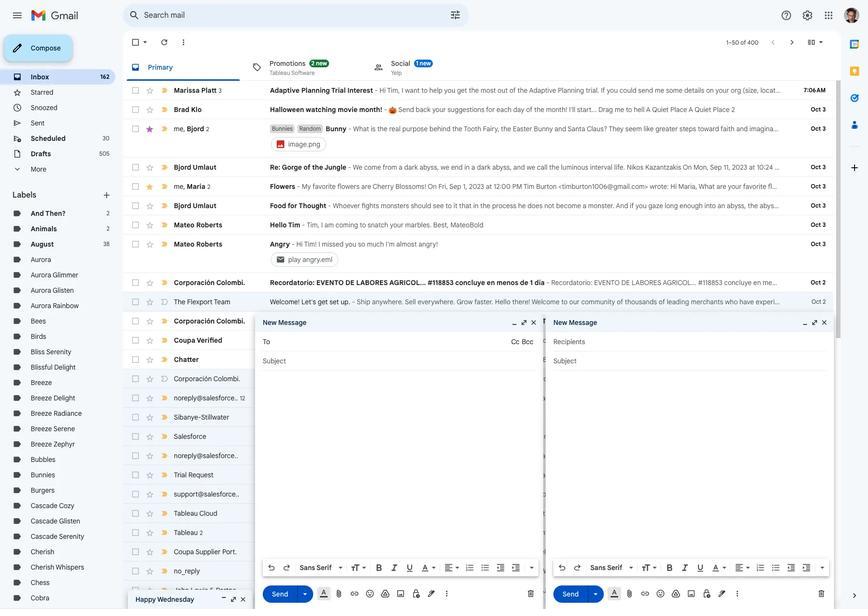 Task type: locate. For each thing, give the bounding box(es) containing it.
leading
[[667, 298, 690, 306]]

46 ‌ from the left
[[719, 471, 719, 479]]

promotions, 2 new messages, tab
[[245, 54, 366, 81]]

2 noreply@salesforce.. from the top
[[174, 451, 238, 460]]

1 vertical spatial you recently logged in to salesforce from a browser or app that we don't recognize. browser: chrome operating system: mac osx username: timburton1006-cmw link
[[270, 451, 869, 461]]

2 insert photo image from the left
[[687, 589, 697, 598]]

corporación colombi. inside row
[[174, 374, 240, 383]]

1 insert photo image from the left
[[396, 589, 406, 598]]

oct 3 for food for thought
[[811, 202, 826, 209]]

sep left 1,
[[450, 182, 462, 191]]

corporación colombi.
[[174, 278, 245, 287], [174, 317, 245, 325], [174, 374, 240, 383]]

1 vertical spatial cascade
[[31, 517, 58, 525]]

1 horizontal spatial minimize image
[[802, 319, 809, 326]]

browser up sibanye-stillwater sourcing event - sibanye-stillwater sa region sap s4 journey #154927 has been changed link
[[507, 394, 532, 402]]

the right created
[[766, 567, 776, 575]]

0 horizontal spatial adaptive
[[270, 86, 300, 95]]

10 important according to google magic. switch from the top
[[160, 451, 169, 461]]

formatting options toolbar
[[263, 559, 539, 576], [554, 559, 830, 576]]

7 ‌ from the left
[[651, 471, 651, 479]]

instance left product at right
[[721, 432, 747, 441]]

1 vertical spatial out
[[483, 336, 493, 345]]

send for send back your suggestions for each day of the month! i'll start... drag me to hell a quiet place a quiet place 2
[[399, 105, 414, 114]]

coupa up bulleted list ‪(⌘⇧8)‬ icon
[[469, 548, 489, 556]]

sans inside 'new message' dialog
[[591, 563, 606, 572]]

close image
[[530, 319, 538, 326], [239, 596, 247, 603]]

1 vertical spatial #118853
[[644, 317, 670, 325]]

send for send button in the 'new message' dialog
[[563, 590, 579, 598]]

numbered list ‪(⌘⇧7)‬ image
[[465, 563, 475, 573], [756, 563, 766, 573]]

stillwater for sibanye-stillwater
[[201, 413, 229, 422]]

welcome
[[532, 298, 560, 306], [270, 336, 300, 345], [764, 336, 792, 345], [270, 567, 298, 575]]

winte
[[855, 432, 869, 441]]

2 instance from the left
[[721, 432, 747, 441]]

cascade glisten link
[[31, 517, 80, 525]]

john
[[174, 586, 189, 595], [543, 586, 558, 595], [607, 586, 622, 595]]

insert link ‪(⌘k)‬ image for attach files icon
[[350, 589, 360, 598]]

you recently logged in to salesforce from a browser or app that we don't recognize. browser: chrome operating system: mac osx username: timburton1006-cmw link
[[270, 393, 869, 403], [270, 451, 869, 461]]

0 horizontal spatial minimize image
[[220, 596, 228, 603]]

2 dark from the left
[[477, 163, 491, 172]]

toward
[[698, 125, 720, 133]]

sans serif
[[300, 563, 332, 572], [591, 563, 623, 572]]

main content
[[123, 31, 869, 609]]

& left "service"
[[774, 432, 779, 441]]

not important switch inside "row"
[[160, 297, 169, 307]]

quiet
[[652, 105, 669, 114], [695, 105, 712, 114]]

1 horizontal spatial insert photo image
[[687, 589, 697, 598]]

49 ‌ from the left
[[724, 471, 724, 479]]

1 vertical spatial recognize.
[[598, 451, 629, 460]]

4:54
[[696, 355, 709, 364]]

community inside the thank you for registering with tableau. we're delighted to have you as part of the tableau community and hope you'll come back often to benefit from our foru link
[[663, 528, 697, 537]]

important mainly because you often read messages with this label. switch for me
[[160, 182, 169, 191]]

2 underline ‪(⌘u)‬ image from the left
[[696, 563, 706, 573]]

serif inside 'new message' dialog
[[608, 563, 623, 572]]

1 horizontal spatial adaptive
[[530, 86, 556, 95]]

cascade for cascade cozy
[[31, 501, 58, 510]]

1 vertical spatial each
[[789, 125, 804, 133]]

if right 336352
[[739, 548, 743, 556]]

to
[[422, 86, 428, 95], [626, 105, 633, 114], [446, 201, 452, 210], [360, 221, 366, 229], [562, 298, 568, 306], [302, 336, 308, 345], [435, 336, 441, 345], [660, 336, 666, 345], [794, 336, 800, 345], [444, 394, 450, 402], [444, 451, 450, 460], [519, 471, 526, 479], [563, 490, 569, 498], [471, 509, 478, 518], [557, 528, 563, 537], [799, 528, 805, 537], [653, 548, 660, 556], [300, 567, 306, 575], [475, 586, 482, 595]]

on left activity
[[421, 355, 428, 364]]

505
[[99, 150, 110, 157]]

0 vertical spatial oct 2
[[811, 279, 826, 286]]

main menu image
[[12, 10, 23, 21]]

(size,
[[743, 86, 759, 95]]

corporación inside row
[[174, 374, 212, 383]]

send inside "row"
[[399, 105, 414, 114]]

1 send button from the left
[[263, 585, 298, 603]]

1 noreply@salesforce.. from the top
[[174, 393, 238, 402]]

redo ‪(⌘y)‬ image for undo ‪(⌘z)‬ icon
[[573, 563, 583, 573]]

1 vertical spatial an
[[796, 298, 804, 306]]

row
[[123, 81, 869, 100], [123, 100, 834, 119], [123, 119, 869, 158], [123, 158, 869, 177], [123, 177, 869, 196], [123, 196, 850, 215], [123, 215, 834, 235], [123, 235, 834, 273], [123, 273, 834, 292], [123, 292, 857, 311], [123, 311, 834, 331], [123, 331, 869, 350], [123, 350, 869, 369], [123, 388, 869, 408], [123, 408, 834, 427], [123, 427, 869, 446], [123, 446, 869, 465], [123, 465, 834, 485], [123, 485, 869, 504], [123, 504, 853, 523], [123, 523, 869, 542], [123, 542, 869, 561], [123, 561, 869, 581], [123, 581, 869, 600], [123, 600, 834, 609]]

cherish whispers link
[[31, 563, 84, 572]]

8 important according to google magic. switch from the top
[[160, 412, 169, 422]]

umlaut for food for thought - whoever fights monsters should see to it that in the process he does not become a monster. and if you gaze long enough into an abyss, the abyss will gaze back into you.
[[193, 201, 217, 210]]

especially
[[824, 567, 855, 575]]

2 cell from the top
[[270, 239, 786, 268]]

0 horizontal spatial subject field
[[263, 356, 536, 366]]

41 ‌ from the left
[[710, 471, 710, 479]]

2 recently from the top
[[388, 451, 412, 460]]

1 insert signature image from the left
[[427, 589, 436, 598]]

pop out image
[[521, 319, 528, 326], [811, 319, 819, 326]]

bold ‪(⌘b)‬ image
[[374, 563, 384, 573]]

noreply@salesforce.. up request at the left
[[174, 451, 238, 460]]

sans serif inside "dialog"
[[300, 563, 332, 572]]

our up new message
[[570, 298, 580, 306]]

None checkbox
[[131, 37, 140, 47], [131, 509, 140, 518], [131, 566, 140, 576], [131, 37, 140, 47], [131, 509, 140, 518], [131, 566, 140, 576]]

out up past
[[483, 336, 493, 345]]

1 horizontal spatial insert link ‪(⌘k)‬ image
[[641, 589, 650, 598]]

then?
[[45, 209, 66, 218]]

blissful delight
[[31, 363, 76, 372]]

6 oct 3 from the top
[[811, 221, 826, 228]]

0 vertical spatial on
[[683, 163, 692, 172]]

1 cherish from the top
[[31, 548, 54, 556]]

in right it
[[474, 201, 479, 210]]

1 horizontal spatial more options image
[[735, 589, 741, 598]]

sibanye- for sibanye-stillwater
[[174, 413, 201, 422]]

row containing coupa verified
[[123, 331, 869, 350]]

average
[[805, 298, 830, 306]]

month! down interest
[[359, 105, 383, 114]]

2 , from the top
[[183, 182, 185, 191]]

bunnies inside "row"
[[272, 125, 293, 132]]

11 important according to google magic. switch from the top
[[160, 470, 169, 480]]

delight for breeze delight
[[54, 394, 75, 402]]

investigación
[[363, 317, 407, 325]]

1 recognize. from the top
[[598, 394, 629, 402]]

98103
[[769, 509, 788, 518]]

up inside "thanks for signing up with salesforce! click below to verify your account. verify account to easily log in later, save this url: https://app-nosoftware-212" link
[[467, 490, 474, 498]]

0 horizontal spatial to
[[511, 355, 518, 364]]

1 sans serif from the left
[[300, 563, 332, 572]]

marbles.
[[406, 221, 432, 229]]

None text field
[[274, 333, 512, 350]]

not important switch inside the corporación colombi. row
[[160, 374, 169, 384]]

chrome down 29,
[[660, 394, 684, 402]]

None checkbox
[[131, 86, 140, 95], [131, 105, 140, 114], [131, 124, 140, 134], [131, 162, 140, 172], [131, 489, 140, 499], [131, 528, 140, 537], [131, 547, 140, 557], [131, 585, 140, 595], [131, 86, 140, 95], [131, 105, 140, 114], [131, 124, 140, 134], [131, 162, 140, 172], [131, 489, 140, 499], [131, 528, 140, 537], [131, 547, 140, 557], [131, 585, 140, 595]]

formatting options toolbar up toggle confidential mode image on the left of the page
[[263, 559, 539, 576]]

flowers - my favorite flowers are cherry blossoms! on fri, sep 1, 2023 at 12:00 pm tim burton <timburton1006@gmail.com> wrote: hi maria, what are your favorite flowers? i know your wedding is n
[[270, 182, 869, 191]]

1 vertical spatial cherish
[[31, 563, 54, 572]]

0 horizontal spatial back
[[416, 105, 431, 114]]

attach files image
[[335, 589, 344, 598]]

10 ‌ from the left
[[657, 471, 657, 479]]

colombi. inside row
[[214, 374, 240, 383]]

and left if
[[616, 201, 629, 210]]

labels heading
[[12, 190, 102, 200]]

indent less ‪(⌘[)‬ image
[[496, 563, 506, 573], [787, 563, 797, 573]]

recognize.
[[598, 394, 629, 402], [598, 451, 629, 460]]

cell containing angry
[[270, 239, 786, 268]]

verify
[[799, 586, 821, 595]]

row containing chatter
[[123, 350, 869, 369]]

1 horizontal spatial send
[[399, 105, 414, 114]]

4 aurora from the top
[[31, 301, 51, 310]]

planning up the watching
[[301, 86, 330, 95]]

aurora for the aurora link
[[31, 255, 51, 264]]

aurora link
[[31, 255, 51, 264]]

toggle confidential mode image
[[411, 589, 421, 598]]

up right catch
[[411, 355, 419, 364]]

click left below
[[526, 490, 541, 498]]

cherish down the cherish link
[[31, 563, 54, 572]]

row containing the flexport team
[[123, 292, 857, 311]]

up right sign
[[417, 471, 425, 479]]

0 horizontal spatial regarding
[[461, 432, 492, 441]]

account. down trial
[[605, 490, 631, 498]]

can left ig
[[851, 548, 862, 556]]

cascade for cascade glisten
[[31, 517, 58, 525]]

indent less ‪(⌘[)‬ image inside 'new message' dialog
[[787, 563, 797, 573]]

tableau inside promotions, 2 new messages, tab
[[270, 69, 290, 76]]

stillwater left 'sa'
[[406, 413, 435, 422]]

oct for welcome! let's get set up.
[[812, 298, 822, 305]]

subject field inside 'new message' dialog
[[554, 356, 827, 366]]

with left payoff.
[[806, 125, 819, 133]]

subject field down learn
[[263, 356, 536, 366]]

5 breeze from the top
[[31, 440, 52, 448]]

oct for hello tim
[[811, 221, 822, 228]]

minimize image
[[802, 319, 809, 326], [220, 596, 228, 603]]

important according to google magic. switch for "row" containing trial request
[[160, 470, 169, 480]]

2 operating from the top
[[685, 451, 716, 460]]

1 vertical spatial labores
[[564, 317, 596, 325]]

the left flexport on the left of page
[[174, 298, 186, 306]]

advanced search options image
[[446, 5, 465, 25]]

insert files using drive image
[[381, 589, 390, 598], [672, 589, 681, 598]]

de down ship
[[353, 317, 362, 325]]

don't for 14th "row" from the top
[[580, 394, 596, 402]]

new for social
[[420, 59, 431, 67]]

2 send button from the left
[[554, 585, 588, 603]]

insert signature image for toggle confidential mode icon
[[718, 589, 727, 598]]

& left toggle confidential mode icon
[[696, 586, 701, 595]]

cherish up cherish whispers
[[31, 548, 54, 556]]

29,
[[668, 355, 677, 364]]

support image
[[781, 10, 793, 21]]

back inside the thank you for registering with tableau. we're delighted to have you as part of the tableau community and hope you'll come back often to benefit from our foru link
[[765, 528, 780, 537]]

sans serif down code
[[591, 563, 623, 572]]

47 ‌ from the left
[[720, 471, 720, 479]]

sep 25 down thu, sep 28, 2023, 1:08 pm element
[[808, 567, 826, 574]]

40 ‌ from the left
[[708, 471, 708, 479]]

2 breeze from the top
[[31, 394, 52, 402]]

indent less ‪(⌘[)‬ image inside "dialog"
[[496, 563, 506, 573]]

details
[[685, 86, 705, 95]]

1 vertical spatial is
[[860, 182, 865, 191]]

sans serif option inside 'new message' dialog
[[589, 563, 628, 573]]

& inside important information regarding your salesforce instance important information regarding your salesforce instance product & service notification the winte link
[[774, 432, 779, 441]]

toggle split pane mode image
[[807, 37, 817, 47]]

1 a from the left
[[647, 105, 651, 114]]

delight up radiance
[[54, 394, 75, 402]]

cascade
[[31, 501, 58, 510], [31, 517, 58, 525], [31, 532, 58, 541]]

2 indent less ‪(⌘[)‬ image from the left
[[787, 563, 797, 573]]

0 vertical spatial de
[[346, 278, 355, 287]]

an left average
[[796, 298, 804, 306]]

1 vertical spatial logged
[[414, 451, 435, 460]]

0 vertical spatial cell
[[270, 124, 869, 153]]

send back your suggestions for each day of the month! i'll start... drag me to hell a quiet place a quiet place 2
[[397, 105, 735, 114]]

sans right undo ‪(⌘z)‬ image on the bottom of the page
[[300, 563, 315, 572]]

send for send button for undo ‪(⌘z)‬ image on the bottom of the page
[[272, 590, 288, 598]]

1 vertical spatial noreply@salesforce..
[[174, 451, 238, 460]]

0 horizontal spatial come
[[364, 163, 381, 172]]

this
[[683, 336, 694, 345], [757, 490, 768, 498], [799, 548, 810, 556]]

easily
[[688, 490, 705, 498]]

indent more ‪(⌘])‬ image
[[511, 563, 521, 573]]

sans for the sans serif option within the 'new message' dialog
[[591, 563, 606, 572]]

favorite
[[313, 182, 336, 191], [744, 182, 767, 191]]

more formatting options image
[[527, 563, 537, 573], [818, 563, 828, 573]]

watching
[[306, 105, 336, 114]]

31 ‌ from the left
[[693, 471, 693, 479]]

tableau for tableau 2
[[174, 528, 198, 537]]

aurora for aurora glimmer
[[31, 271, 51, 279]]

past
[[482, 355, 495, 364]]

3 cascade from the top
[[31, 532, 58, 541]]

coupa
[[174, 336, 195, 345], [323, 336, 344, 345], [813, 336, 833, 345], [174, 548, 194, 556], [333, 548, 353, 556], [469, 548, 489, 556]]

minimize image
[[511, 319, 519, 326]]

1 vertical spatial sep 25
[[808, 586, 826, 594]]

oct for recordatorio: evento de labores agricol... #118853 concluye en menos de 1 día
[[811, 279, 821, 286]]

2 vertical spatial bjord
[[174, 201, 191, 210]]

1 dark from the left
[[404, 163, 418, 172]]

1 horizontal spatial important
[[570, 432, 600, 441]]

1 vertical spatial if
[[739, 548, 743, 556]]

1 horizontal spatial not
[[769, 548, 779, 556]]

thank you for registering with tableau. we're delighted to have you as part of the tableau community and hope you'll come back often to benefit from our foru
[[388, 528, 869, 537]]

you for you recently logged in to salesforce from a browser or app that we don't recognize. browser: chrome operating system: mac osx username: timburton1006-cmw 'link' related to 14th "row" from the top
[[375, 394, 386, 402]]

important according to google magic. switch for 11th "row"
[[160, 316, 169, 326]]

numbered list ‪(⌘⇧7)‬ image inside "dialog"
[[465, 563, 475, 573]]

corporación for the corporación colombi. row
[[174, 374, 212, 383]]

verify inside "thanks for signing up with salesforce! click below to verify your account. verify account to easily log in later, save this url: https://app-nosoftware-212" link
[[633, 490, 650, 498]]

copyright
[[515, 509, 545, 518]]

more send options image for send button in the 'new message' dialog
[[591, 589, 601, 599]]

discard draft ‪(⌘⇧d)‬ image
[[526, 589, 536, 598]]

to left snatch
[[360, 221, 366, 229]]

0 horizontal spatial click
[[526, 490, 541, 498]]

0 vertical spatial not important switch
[[160, 297, 169, 307]]

1 vertical spatial get
[[318, 298, 328, 306]]

1 horizontal spatial our
[[584, 471, 594, 479]]

cloud
[[200, 509, 217, 518]]

thi
[[861, 355, 869, 364]]

0 horizontal spatial tim!
[[304, 240, 317, 249]]

garden
[[703, 586, 725, 595]]

1 vertical spatial serenity
[[59, 532, 84, 541]]

1 important from the left
[[392, 432, 422, 441]]

insert photo image inside 'new message' dialog
[[687, 589, 697, 598]]

redo ‪(⌘y)‬ image right undo ‪(⌘z)‬ image on the bottom of the page
[[282, 563, 292, 573]]

am
[[325, 221, 334, 229]]

oct 2 up average
[[811, 279, 826, 286]]

send button inside 'new message' dialog
[[554, 585, 588, 603]]

0 vertical spatial minimize image
[[802, 319, 809, 326]]

12 row from the top
[[123, 331, 869, 350]]

insert link ‪(⌘k)‬ image
[[350, 589, 360, 598], [641, 589, 650, 598]]

2 into from the left
[[824, 201, 835, 210]]

coupa verified
[[174, 336, 222, 345]]

noreply@salesforce.. for noreply@salesforce..
[[174, 451, 238, 460]]

0 horizontal spatial can
[[823, 86, 834, 95]]

insert signature image inside 'new message' dialog
[[718, 589, 727, 598]]

delight for blissful delight
[[54, 363, 76, 372]]

timburton1006- for you recently logged in to salesforce from a browser or app that we don't recognize. browser: chrome operating system: mac osx username: timburton1006-cmw 'link' related to 17th "row" from the top
[[807, 451, 856, 460]]

cell containing bunny
[[270, 124, 869, 153]]

osx down product at right
[[758, 451, 771, 460]]

maria
[[187, 182, 205, 191]]

month! left i'll
[[546, 105, 568, 114]]

1 horizontal spatial can
[[851, 548, 862, 556]]

16 row from the top
[[123, 427, 869, 446]]

to up new on the bottom right
[[562, 298, 568, 306]]

more send options image
[[300, 589, 310, 599], [591, 589, 601, 599]]

noreply@salesforce.. up sibanye-stillwater
[[174, 393, 238, 402]]

formatting options toolbar inside 'new message' dialog
[[554, 559, 830, 576]]

underline ‪(⌘u)‬ image for italic ‪(⌘i)‬ image
[[696, 563, 706, 573]]

numbered list ‪(⌘⇧7)‬ image for bulleted list ‪(⌘⇧8)‬ icon
[[465, 563, 475, 573]]

thu, sep 28, 2023, 1:08 pm element
[[808, 547, 826, 557]]

important according to google magic. switch
[[160, 201, 169, 211], [160, 220, 169, 230], [160, 239, 169, 249], [160, 278, 169, 287], [160, 316, 169, 326], [160, 336, 169, 345], [160, 355, 169, 364], [160, 412, 169, 422], [160, 432, 169, 441], [160, 451, 169, 461], [160, 470, 169, 480]]

2 umlaut from the top
[[193, 201, 217, 210]]

to left easily
[[679, 490, 686, 498]]

verify up undo ‪(⌘z)‬ image on the bottom of the page
[[270, 548, 288, 556]]

tableau down promotions
[[270, 69, 290, 76]]

aurora rainbow link
[[31, 301, 79, 310]]

serene
[[53, 424, 75, 433]]

indent less ‪(⌘[)‬ image for bulleted list ‪(⌘⇧8)‬ icon
[[496, 563, 506, 573]]

region
[[446, 413, 467, 422]]

cascade down cascade cozy link
[[31, 517, 58, 525]]

1 for 1 50 of 400
[[727, 39, 729, 46]]

1 browser from the top
[[507, 394, 532, 402]]

1 more options image from the left
[[444, 589, 450, 598]]

2023 right 1,
[[469, 182, 484, 191]]

underline ‪(⌘u)‬ image
[[405, 563, 415, 573], [696, 563, 706, 573]]

wedding
[[832, 182, 859, 191]]

insert signature image inside "dialog"
[[427, 589, 436, 598]]

2 don't from the top
[[580, 451, 596, 460]]

oct 2 for recordatorio: evento de labores agricol... #118853 concluye en menos de 1 día -
[[811, 279, 826, 286]]

1 horizontal spatial close image
[[530, 319, 538, 326]]

up right signing
[[467, 490, 474, 498]]

colombi.
[[216, 278, 245, 287], [216, 317, 245, 325], [214, 374, 240, 383]]

i
[[402, 86, 404, 95], [820, 86, 821, 95], [796, 182, 798, 191], [321, 221, 323, 229], [319, 240, 320, 249]]

important down changed
[[570, 432, 600, 441]]

and inside labels navigation
[[31, 209, 44, 218]]

1 vertical spatial come
[[746, 528, 763, 537]]

1 oct 3 from the top
[[811, 106, 826, 113]]

subject field down view
[[554, 356, 827, 366]]

sans serif for the sans serif option within the 'new message' dialog
[[591, 563, 623, 572]]

2 horizontal spatial address
[[493, 471, 518, 479]]

to left view
[[660, 336, 666, 345]]

insert photo image for toggle confidential mode image on the left of the page
[[396, 589, 406, 598]]

insert signature image
[[427, 589, 436, 598], [718, 589, 727, 598]]

0 vertical spatial mac
[[743, 394, 756, 402]]

0 horizontal spatial each
[[497, 105, 512, 114]]

row containing marissa platt
[[123, 81, 869, 100]]

mac down product at right
[[743, 451, 756, 460]]

2 stillwater from the left
[[297, 413, 326, 422]]

57 ‌ from the left
[[737, 471, 737, 479]]

1 horizontal spatial numbered list ‪(⌘⇧7)‬ image
[[756, 563, 766, 573]]

mateo for 18th "row" from the bottom of the page's important according to google magic. switch
[[174, 240, 195, 249]]

1 mac from the top
[[743, 394, 756, 402]]

you recently logged in to salesforce from a browser or app that we don't recognize. browser: chrome operating system: mac osx username: timburton1006-cmw link up been
[[270, 393, 869, 403]]

0 vertical spatial you
[[375, 394, 386, 402]]

2 logged from the top
[[414, 451, 435, 460]]

recipients
[[554, 337, 585, 346]]

2 important according to google magic. switch from the top
[[160, 220, 169, 230]]

you right if
[[636, 201, 647, 210]]

oct 2 down average
[[811, 317, 826, 324]]

Subject field
[[263, 356, 536, 366], [554, 356, 827, 366]]

toggle confidential mode image
[[702, 589, 712, 598]]

the up asked
[[801, 336, 812, 345]]

1 vertical spatial de
[[554, 317, 563, 325]]

you recently logged in to salesforce from a browser or app that we don't recognize. browser: chrome operating system: mac osx username: timburton1006-cmw link down important information regarding your salesforce instance important information regarding your salesforce instance product & service notification the winte link
[[270, 451, 869, 461]]

dialog
[[255, 313, 544, 609]]

food for thought - whoever fights monsters should see to it that in the process he does not become a monster. and if you gaze long enough into an abyss, the abyss will gaze back into you.
[[270, 201, 850, 210]]

is left n
[[860, 182, 865, 191]]

send button down undo ‪(⌘z)‬ image on the bottom of the page
[[263, 585, 298, 603]]

not right did
[[769, 548, 779, 556]]

sans for the sans serif option within "dialog"
[[300, 563, 315, 572]]

2023 right '11,'
[[733, 163, 748, 172]]

send button for undo ‪(⌘z)‬ icon
[[554, 585, 588, 603]]

1 insert link ‪(⌘k)‬ image from the left
[[350, 589, 360, 598]]

a up blossoms!
[[399, 163, 403, 172]]

supplier up bold ‪(⌘b)‬ icon
[[355, 548, 380, 556]]

or
[[534, 394, 540, 402], [534, 451, 540, 460]]

serenity for bliss serenity
[[46, 348, 71, 356]]

starred
[[31, 88, 53, 97]]

2 mateo from the top
[[174, 240, 195, 249]]

0 vertical spatial logged
[[414, 394, 435, 402]]

oct 2
[[811, 279, 826, 286], [812, 298, 826, 305], [811, 317, 826, 324]]

is right 'below'
[[557, 548, 562, 556]]

1 umlaut from the top
[[193, 163, 217, 172]]

sans serif inside 'new message' dialog
[[591, 563, 623, 572]]

and right faith
[[737, 125, 748, 133]]

162
[[100, 73, 110, 80]]

glisten
[[53, 286, 74, 295], [59, 517, 80, 525]]

search mail image
[[126, 7, 143, 24]]

212
[[859, 490, 869, 498]]

None search field
[[123, 4, 469, 27]]

of
[[741, 39, 746, 46], [510, 86, 516, 95], [526, 105, 533, 114], [304, 163, 311, 172], [617, 298, 624, 306], [659, 298, 666, 306], [495, 336, 501, 345], [576, 471, 582, 479], [617, 528, 624, 537]]

1 vertical spatial osx
[[758, 451, 771, 460]]

and inside "row"
[[616, 201, 629, 210]]

0 horizontal spatial more formatting options image
[[527, 563, 537, 573]]

you recently logged in to salesforce from a browser or app that we don't recognize. browser: chrome operating system: mac osx username: timburton1006-cmw up trial
[[375, 451, 869, 460]]

bunnies up burgers at the bottom left of the page
[[31, 471, 55, 479]]

3 important according to google magic. switch from the top
[[160, 239, 169, 249]]

you left so
[[345, 240, 356, 249]]

1 left día
[[530, 278, 533, 287]]

1 for from the left
[[402, 567, 415, 575]]

information down changed
[[602, 432, 637, 441]]

cell for 18th "row" from the bottom of the page
[[270, 239, 786, 268]]

information down 'sa'
[[424, 432, 459, 441]]

social, one new message, tab
[[366, 54, 487, 81]]

more
[[31, 165, 46, 174]]

2 insert emoji ‪(⌘⇧2)‬ image from the left
[[656, 589, 666, 598]]

not important switch
[[160, 297, 169, 307], [160, 374, 169, 384]]

each inside cell
[[789, 125, 804, 133]]

42 ‌ from the left
[[712, 471, 712, 479]]

more options image down up
[[444, 589, 450, 598]]

new message dialog
[[546, 313, 834, 609]]

i right industry),
[[820, 86, 821, 95]]

Search mail text field
[[144, 11, 423, 20]]

corporación up flexport on the left of page
[[174, 278, 215, 287]]

subject field for second message body text box from the right's pop out image
[[263, 356, 536, 366]]

row containing trial request
[[123, 465, 834, 485]]

supplier left "po"
[[835, 336, 860, 345]]

0 horizontal spatial numbered list ‪(⌘⇧7)‬ image
[[465, 563, 475, 573]]

0 vertical spatial don't
[[580, 394, 596, 402]]

formatting options toolbar inside "dialog"
[[263, 559, 539, 576]]

mon, oct 2, 2023, 8:55 am element
[[811, 336, 826, 345]]

service
[[780, 432, 803, 441]]

or for you recently logged in to salesforce from a browser or app that we don't recognize. browser: chrome operating system: mac osx username: timburton1006-cmw 'link' related to 14th "row" from the top
[[534, 394, 540, 402]]

Message Body text field
[[263, 375, 536, 556], [554, 375, 827, 556]]

1 horizontal spatial and
[[616, 201, 629, 210]]

1 horizontal spatial on
[[683, 163, 692, 172]]

2 important mainly because you often read messages with this label. switch from the top
[[160, 393, 169, 403]]

0 vertical spatial bjord
[[187, 124, 204, 133]]

tableau down rights
[[637, 528, 661, 537]]

should left see
[[411, 201, 432, 210]]

‌
[[641, 471, 641, 479], [643, 471, 643, 479], [644, 471, 644, 479], [646, 471, 646, 479], [648, 471, 648, 479], [650, 471, 650, 479], [651, 471, 651, 479], [653, 471, 653, 479], [655, 471, 655, 479], [657, 471, 657, 479], [658, 471, 658, 479], [660, 471, 660, 479], [662, 471, 662, 479], [663, 471, 663, 479], [665, 471, 665, 479], [667, 471, 667, 479], [669, 471, 669, 479], [670, 471, 670, 479], [672, 471, 672, 479], [674, 471, 674, 479], [675, 471, 675, 479], [677, 471, 677, 479], [679, 471, 679, 479], [681, 471, 681, 479], [682, 471, 682, 479], [684, 471, 684, 479], [686, 471, 686, 479], [688, 471, 688, 479], [689, 471, 689, 479], [691, 471, 691, 479], [693, 471, 693, 479], [694, 471, 694, 479], [696, 471, 696, 479], [698, 471, 698, 479], [700, 471, 700, 479], [701, 471, 701, 479], [703, 471, 703, 479], [705, 471, 705, 479], [706, 471, 706, 479], [708, 471, 708, 479], [710, 471, 710, 479], [712, 471, 712, 479], [713, 471, 713, 479], [715, 471, 715, 479], [717, 471, 717, 479], [719, 471, 719, 479], [720, 471, 720, 479], [722, 471, 722, 479], [724, 471, 724, 479], [725, 471, 725, 479], [727, 471, 727, 479], [729, 471, 729, 479], [731, 471, 731, 479], [732, 471, 732, 479], [734, 471, 734, 479], [736, 471, 736, 479], [737, 471, 737, 479]]

tab list
[[842, 31, 869, 574], [123, 54, 842, 81]]

redo ‪(⌘y)‬ image
[[282, 563, 292, 573], [573, 563, 583, 573]]

1 recently from the top
[[388, 394, 412, 402]]

0 vertical spatial at
[[749, 163, 756, 172]]

corporación
[[174, 278, 215, 287], [174, 317, 215, 325], [270, 317, 311, 325], [174, 374, 212, 383]]

colombi. up 12
[[214, 374, 240, 383]]

18 ‌ from the left
[[670, 471, 670, 479]]

send
[[639, 86, 654, 95]]

aurora rainbow
[[31, 301, 79, 310]]

3 corporación colombi. from the top
[[174, 374, 240, 383]]

cmw down winte
[[856, 451, 869, 460]]

i left missed
[[319, 240, 320, 249]]

1 information from the left
[[424, 432, 459, 441]]

welcome!
[[270, 298, 300, 306]]

new inside promotions, 2 new messages, tab
[[316, 59, 327, 67]]

want
[[405, 86, 420, 95]]

agricol...
[[390, 278, 426, 287]]

italic ‪(⌘i)‬ image
[[390, 563, 399, 573]]

ship
[[357, 298, 371, 306]]

angry - hi tim! i missed you so much i'm almost angry!
[[270, 240, 438, 249]]

oct 3 for re: gorge of the jungle
[[811, 163, 826, 171]]

21 ‌ from the left
[[675, 471, 675, 479]]

serenity down cascade glisten link
[[59, 532, 84, 541]]

19 ‌ from the left
[[672, 471, 672, 479]]

1 horizontal spatial instance
[[721, 432, 747, 441]]

2 chrome from the top
[[660, 451, 684, 460]]

send inside 'new message' dialog
[[563, 590, 579, 598]]

1 horizontal spatial gaze
[[791, 201, 806, 210]]

2 mac from the top
[[743, 451, 756, 460]]

1 horizontal spatial lewis
[[560, 586, 577, 595]]

1 vertical spatial not important switch
[[160, 374, 169, 384]]

insert emoji ‪(⌘⇧2)‬ image
[[365, 589, 375, 598], [656, 589, 666, 598]]

verify your email for coupa supplier portal - verify your email for coupa supplier portal below is the security code necessary to verify your email. 336352 if you did not make this request, you can ig
[[270, 548, 869, 556]]

#118853
[[428, 278, 454, 287], [644, 317, 670, 325]]

6 ‌ from the left
[[650, 471, 650, 479]]

36 ‌ from the left
[[701, 471, 701, 479]]

1 logged from the top
[[414, 394, 435, 402]]

sans inside "dialog"
[[300, 563, 315, 572]]

cmw for you recently logged in to salesforce from a browser or app that we don't recognize. browser: chrome operating system: mac osx username: timburton1006-cmw 'link' related to 17th "row" from the top
[[856, 451, 869, 460]]

cell
[[270, 124, 869, 153], [270, 239, 786, 268]]

2 roberts from the top
[[196, 240, 222, 249]]

1 inside social, one new message, tab
[[416, 59, 419, 67]]

2 sans serif option from the left
[[589, 563, 628, 573]]

2 timburton1006- from the top
[[807, 451, 856, 460]]

1 horizontal spatial month!
[[546, 105, 568, 114]]

0 vertical spatial back
[[416, 105, 431, 114]]

2 horizontal spatial verify
[[633, 490, 650, 498]]

important according to google magic. switch for 18th "row" from the bottom of the page
[[160, 239, 169, 249]]

2 horizontal spatial abyss,
[[727, 201, 747, 210]]

0 vertical spatial 25
[[820, 567, 826, 574]]

from up "s4" on the bottom of page
[[486, 394, 500, 402]]

colombiana
[[313, 317, 352, 325]]

tim! inside cell
[[304, 240, 317, 249]]

13 ‌ from the left
[[662, 471, 662, 479]]

0 horizontal spatial and
[[31, 209, 44, 218]]

we
[[353, 163, 363, 172], [543, 567, 553, 575]]

0 vertical spatial this
[[683, 336, 694, 345]]

2 recognize. from the top
[[598, 451, 629, 460]]

location,
[[761, 86, 787, 95]]

0 vertical spatial serenity
[[46, 348, 71, 356]]

claus?
[[587, 125, 608, 133]]

aurora glimmer link
[[31, 271, 78, 279]]

url:
[[770, 490, 784, 498]]

scheduled link
[[31, 134, 66, 143]]

1 horizontal spatial stillwater
[[297, 413, 326, 422]]

osx for you recently logged in to salesforce from a browser or app that we don't recognize. browser: chrome operating system: mac osx username: timburton1006-cmw 'link' related to 17th "row" from the top
[[758, 451, 771, 460]]

3 ‌ from the left
[[644, 471, 644, 479]]

cc link
[[512, 336, 520, 348]]

2 horizontal spatial get
[[457, 86, 467, 95]]

numbered list ‪(⌘⇧7)‬ image inside 'new message' dialog
[[756, 563, 766, 573]]

1 horizontal spatial your
[[493, 432, 507, 441]]

sans serif option inside "dialog"
[[298, 563, 337, 573]]

0 vertical spatial system:
[[718, 394, 742, 402]]

1 horizontal spatial information
[[602, 432, 637, 441]]

2 insert link ‪(⌘k)‬ image from the left
[[641, 589, 650, 598]]

2 place from the left
[[713, 105, 730, 114]]

row containing coupa supplier port.
[[123, 542, 869, 561]]

0 vertical spatial tim!
[[304, 240, 317, 249]]

2 you from the top
[[375, 451, 386, 460]]

1 horizontal spatial perks
[[778, 567, 795, 575]]

sans serif option
[[298, 563, 337, 573], [589, 563, 628, 573]]

, down brad
[[183, 124, 185, 133]]

bjord umlaut for food for thought
[[174, 201, 217, 210]]

50 ‌ from the left
[[725, 471, 725, 479]]

51 ‌ from the left
[[727, 471, 727, 479]]

insert photo image for toggle confidential mode icon
[[687, 589, 697, 598]]

the left jungle
[[312, 163, 323, 172]]

to up 'sa'
[[444, 394, 450, 402]]

row containing salesforce
[[123, 427, 869, 446]]

call
[[537, 163, 548, 172]]

1 favorite from the left
[[313, 182, 336, 191]]

1 vertical spatial colombi.
[[216, 317, 245, 325]]

and
[[555, 125, 567, 133], [737, 125, 748, 133], [514, 163, 525, 172], [557, 336, 569, 345], [698, 528, 710, 537], [684, 567, 696, 575]]

insert files using drive image for bold ‪(⌘b)‬ image insert emoji ‪(⌘⇧2)‬ image
[[672, 589, 681, 598]]

1 horizontal spatial community
[[663, 528, 697, 537]]

1 more send options image from the left
[[300, 589, 310, 599]]

1 vertical spatial can
[[851, 548, 862, 556]]

corporación colombi. for recordatorio:
[[174, 278, 245, 287]]

trial
[[331, 86, 346, 95], [174, 471, 187, 479]]

breeze down breeze link
[[31, 394, 52, 402]]

more formatting options image for indent more ‪(⌘])‬ image
[[527, 563, 537, 573]]

cmw for you recently logged in to salesforce from a browser or app that we don't recognize. browser: chrome operating system: mac osx username: timburton1006-cmw 'link' related to 14th "row" from the top
[[856, 394, 869, 402]]

bjord for food for thought - whoever fights monsters should see to it that in the process he does not become a monster. and if you gaze long enough into an abyss, the abyss will gaze back into you.
[[174, 201, 191, 210]]

or up #154927
[[534, 394, 540, 402]]

dark right end
[[477, 163, 491, 172]]

on
[[707, 86, 714, 95], [421, 355, 428, 364]]

2 inside tab
[[312, 59, 315, 67]]

2 vertical spatial this
[[799, 548, 810, 556]]

our left free on the right bottom
[[584, 471, 594, 479]]

learn
[[401, 336, 418, 345]]

sep
[[711, 163, 722, 172], [450, 182, 462, 191], [808, 548, 819, 555], [808, 567, 819, 574], [808, 586, 819, 594]]

2023 inside you're all set! invite others to collaborate copyright © 2023 tableau software. all rights reserved. 1621 n 34th st. seattle, wa 98103 privacy. you've got it. link
[[553, 509, 568, 518]]

0 vertical spatial or
[[534, 394, 540, 402]]

birds link
[[31, 332, 46, 341]]

1 sans serif option from the left
[[298, 563, 337, 573]]

new inside social, one new message, tab
[[420, 59, 431, 67]]

more options image
[[444, 589, 450, 598], [735, 589, 741, 598]]

connect
[[836, 86, 861, 95]]

1 vertical spatial minimize image
[[220, 596, 228, 603]]

more options image for toggle confidential mode icon
[[735, 589, 741, 598]]

bunnies inside labels navigation
[[31, 471, 55, 479]]

oct 3 for hello tim
[[811, 221, 826, 228]]

insert photo image left toggle confidential mode image on the left of the page
[[396, 589, 406, 598]]

14 row from the top
[[123, 388, 869, 408]]

1 vertical spatial what
[[699, 182, 715, 191]]

important mainly because you often read messages with this label. switch
[[160, 182, 169, 191], [160, 393, 169, 403]]

24 row from the top
[[123, 581, 869, 600]]

insert photo image
[[396, 589, 406, 598], [687, 589, 697, 598]]

0 vertical spatial mateo
[[174, 221, 195, 229]]

coupa down close icon
[[813, 336, 833, 345]]

0 horizontal spatial abyss,
[[420, 163, 439, 172]]

evento up set
[[317, 278, 344, 287]]

1 right social
[[416, 59, 419, 67]]

journey
[[492, 413, 517, 422]]

0 vertical spatial should
[[411, 201, 432, 210]]

port.
[[222, 548, 237, 556]]

important according to google magic. switch for "row" containing coupa verified
[[160, 336, 169, 345]]

advantage
[[542, 471, 574, 479]]

pop out image
[[230, 596, 237, 603]]

1 vertical spatial username:
[[773, 451, 806, 460]]

row containing sibanye-stillwater
[[123, 408, 834, 427]]

recently
[[388, 394, 412, 402], [388, 451, 412, 460]]

0 horizontal spatial is
[[371, 125, 376, 133]]



Task type: vqa. For each thing, say whether or not it's contained in the screenshot.


Task type: describe. For each thing, give the bounding box(es) containing it.
noreply@salesforce.. for noreply@salesforce.. 12
[[174, 393, 238, 402]]

drafts link
[[31, 149, 51, 158]]

oct for halloween watching movie month!
[[811, 106, 822, 113]]

important according to google magic. switch for "row" containing sibanye-stillwater
[[160, 412, 169, 422]]

1 horizontal spatial trial
[[331, 86, 346, 95]]

brad klo
[[174, 105, 202, 114]]

hi right interest
[[380, 86, 386, 95]]

bees link
[[31, 317, 46, 325]]

bunny - what is the real purpose behind the tooth fairy, the easter bunny and santa claus? they seem like greater steps toward faith and imagination, each with a payoff. like co
[[326, 125, 869, 133]]

breeze for breeze serene
[[31, 424, 52, 433]]

purpose
[[403, 125, 428, 133]]

of up agricolas
[[617, 298, 624, 306]]

2023 right 29,
[[679, 355, 694, 364]]

from up please sign up with a business email address to take advantage of our free trial offer. ‌ ‌ ‌ ‌ ‌ ‌ ‌ ‌ ‌ ‌ ‌ ‌ ‌ ‌ ‌ ‌ ‌ ‌ ‌ ‌ ‌ ‌ ‌ ‌ ‌ ‌ ‌ ‌ ‌ ‌ ‌ ‌ ‌ ‌ ‌ ‌ ‌ ‌ ‌ ‌ ‌ ‌ ‌ ‌ ‌ ‌ ‌ ‌ ‌ ‌ ‌ ‌ ‌ ‌ ‌ ‌ ‌ link
[[486, 451, 500, 460]]

row containing brad klo
[[123, 100, 834, 119]]

no_reply
[[174, 567, 200, 575]]

1 horizontal spatial at
[[749, 163, 756, 172]]

1 chatter from the left
[[174, 355, 199, 364]]

tim right me at the right bottom of page
[[531, 355, 542, 364]]

2 inside the me , maria 2
[[207, 183, 210, 190]]

0 horizontal spatial on
[[421, 355, 428, 364]]

48 ‌ from the left
[[722, 471, 722, 479]]

come inside the thank you for registering with tableau. we're delighted to have you as part of the tableau community and hope you'll come back often to benefit from our foru link
[[746, 528, 763, 537]]

browser: for you recently logged in to salesforce from a browser or app that we don't recognize. browser: chrome operating system: mac osx username: timburton1006-cmw 'link' related to 17th "row" from the top
[[631, 451, 658, 460]]

up inside please sign up with a business email address to take advantage of our free trial offer. ‌ ‌ ‌ ‌ ‌ ‌ ‌ ‌ ‌ ‌ ‌ ‌ ‌ ‌ ‌ ‌ ‌ ‌ ‌ ‌ ‌ ‌ ‌ ‌ ‌ ‌ ‌ ‌ ‌ ‌ ‌ ‌ ‌ ‌ ‌ ‌ ‌ ‌ ‌ ‌ ‌ ‌ ‌ ‌ ‌ ‌ ‌ ‌ ‌ ‌ ‌ ‌ ‌ ‌ ‌ ‌ ‌ link
[[417, 471, 425, 479]]

minimize image for happy wednesday
[[220, 596, 228, 603]]

43 ‌ from the left
[[713, 471, 713, 479]]

2 ‌ from the left
[[643, 471, 643, 479]]

chrome for you recently logged in to salesforce from a browser or app that we don't recognize. browser: chrome operating system: mac osx username: timburton1006-cmw 'link' related to 14th "row" from the top
[[660, 394, 684, 402]]

platt
[[201, 86, 217, 94]]

2 planning from the left
[[558, 86, 584, 95]]

0 horizontal spatial #118853
[[428, 278, 454, 287]]

or for you recently logged in to salesforce from a browser or app that we don't recognize. browser: chrome operating system: mac osx username: timburton1006-cmw 'link' related to 17th "row" from the top
[[534, 451, 540, 460]]

breeze radiance link
[[31, 409, 82, 418]]

and left that's
[[684, 567, 696, 575]]

a left post.
[[588, 355, 592, 364]]

sans serif option for send button for undo ‪(⌘z)‬ image on the bottom of the page
[[298, 563, 337, 573]]

take
[[527, 471, 540, 479]]

2 are from the left
[[717, 182, 727, 191]]

important according to google magic. switch for 17th "row" from the bottom of the page
[[160, 278, 169, 287]]

2 regarding from the left
[[639, 432, 670, 441]]

have inside the thank you for registering with tableau. we're delighted to have you as part of the tableau community and hope you'll come back often to benefit from our foru link
[[565, 528, 580, 537]]

coupa down the colombiana
[[323, 336, 344, 345]]

snoozed
[[31, 103, 58, 112]]

0 horizontal spatial our
[[570, 298, 580, 306]]

bunnies link
[[31, 471, 55, 479]]

blissful
[[31, 363, 52, 372]]

0 horizontal spatial what
[[353, 125, 369, 133]]

0 vertical spatial get
[[457, 86, 467, 95]]

2 horizontal spatial new
[[586, 336, 598, 345]]

a inside please sign up with a business email address to take advantage of our free trial offer. ‌ ‌ ‌ ‌ ‌ ‌ ‌ ‌ ‌ ‌ ‌ ‌ ‌ ‌ ‌ ‌ ‌ ‌ ‌ ‌ ‌ ‌ ‌ ‌ ‌ ‌ ‌ ‌ ‌ ‌ ‌ ‌ ‌ ‌ ‌ ‌ ‌ ‌ ‌ ‌ ‌ ‌ ‌ ‌ ‌ ‌ ‌ ‌ ‌ ‌ ‌ ‌ ‌ ‌ ‌ ‌ ‌ link
[[441, 471, 445, 479]]

close image for pop out icon
[[239, 596, 247, 603]]

52 ‌ from the left
[[729, 471, 729, 479]]

not important switch for corporación
[[160, 374, 169, 384]]

verify up you're all set! invite others to collaborate copyright © 2023 tableau software. all rights reserved. 1621 n 34th st. seattle, wa 98103 privacy. you've got it. link
[[570, 490, 588, 498]]

1 horizontal spatial on
[[707, 86, 714, 95]]

1 horizontal spatial hello
[[495, 298, 511, 306]]

3 sibanye- from the left
[[379, 413, 406, 422]]

the up day
[[518, 86, 528, 95]]

aurora for aurora rainbow
[[31, 301, 51, 310]]

& left partne.
[[210, 586, 214, 595]]

1 horizontal spatial address
[[449, 586, 474, 595]]

of right part
[[617, 528, 624, 537]]

2 vertical spatial is
[[557, 548, 562, 556]]

0 vertical spatial have
[[740, 298, 755, 306]]

burton down the call
[[536, 182, 557, 191]]

0 horizontal spatial community
[[582, 298, 615, 306]]

0 vertical spatial click
[[628, 336, 643, 345]]

3 stillwater from the left
[[406, 413, 435, 422]]

settings image
[[802, 10, 814, 21]]

0 horizontal spatial not
[[545, 201, 555, 210]]

sent link
[[31, 119, 45, 127]]

you for you recently logged in to salesforce from a browser or app that we don't recognize. browser: chrome operating system: mac osx username: timburton1006-cmw 'link' related to 17th "row" from the top
[[375, 451, 386, 460]]

17 ‌ from the left
[[669, 471, 669, 479]]

2 gaze from the left
[[791, 201, 806, 210]]

2 vertical spatial account.
[[579, 586, 606, 595]]

1 lewis from the left
[[191, 586, 208, 595]]

0 vertical spatial tim,
[[387, 86, 400, 95]]

bubbles
[[31, 455, 55, 464]]

5 ‌ from the left
[[648, 471, 648, 479]]

🎃 image
[[389, 106, 397, 114]]

0 horizontal spatial on
[[428, 182, 437, 191]]

insert emoji ‪(⌘⇧2)‬ image for bold ‪(⌘b)‬ icon
[[365, 589, 375, 598]]

corporación colombi. for corporación
[[174, 317, 245, 325]]

tableau 2
[[174, 528, 203, 537]]

the down "all"
[[625, 528, 636, 537]]

thanks for signing up with salesforce! click below to verify your account. verify account to easily log in later, save this url: https://app-nosoftware-212 link
[[270, 489, 869, 499]]

portal up indent more ‪(⌘])‬ image
[[517, 548, 535, 556]]

©
[[547, 509, 551, 518]]

sans serif for the sans serif option within "dialog"
[[300, 563, 332, 572]]

abyss
[[760, 201, 778, 210]]

imagination,
[[750, 125, 787, 133]]

2 sep 25 from the top
[[808, 586, 826, 594]]

to up daily at the bottom left of page
[[302, 336, 308, 345]]

st.
[[723, 509, 731, 518]]

tab list containing promotions
[[123, 54, 842, 81]]

mateo roberts for 7th "row" from the top
[[174, 221, 222, 229]]

2 horizontal spatial our
[[846, 528, 857, 537]]

30 ‌ from the left
[[691, 471, 691, 479]]

breeze for breeze delight
[[31, 394, 52, 402]]

they
[[609, 125, 624, 133]]

2 quiet from the left
[[695, 105, 712, 114]]

i left know on the top of the page
[[796, 182, 798, 191]]

to left finish
[[475, 586, 482, 595]]

event
[[356, 413, 373, 422]]

the down evento
[[454, 336, 464, 345]]

app for you recently logged in to salesforce from a browser or app that we don't recognize. browser: chrome operating system: mac osx username: timburton1006-cmw 'link' related to 14th "row" from the top
[[542, 394, 554, 402]]

2 chatter from the left
[[339, 355, 364, 364]]

22 ‌ from the left
[[677, 471, 677, 479]]

to right delighted
[[557, 528, 563, 537]]

sign
[[403, 471, 415, 479]]

mateo roberts for 18th "row" from the bottom of the page
[[174, 240, 222, 249]]

2 favorite from the left
[[744, 182, 767, 191]]

starred link
[[31, 88, 53, 97]]

29 ‌ from the left
[[689, 471, 689, 479]]

whispers
[[56, 563, 84, 572]]

1 horizontal spatial to
[[679, 490, 686, 498]]

the left past
[[470, 355, 480, 364]]

45 ‌ from the left
[[717, 471, 717, 479]]

1 you recently logged in to salesforce from a browser or app that we don't recognize. browser: chrome operating system: mac osx username: timburton1006-cmw from the top
[[375, 394, 869, 402]]

bliss serenity link
[[31, 348, 71, 356]]

2 oct 3 from the top
[[811, 125, 826, 132]]

supplier left port.
[[196, 548, 221, 556]]

formatting options toolbar for insert photo within the 'new message' dialog
[[554, 559, 830, 576]]

of left coupa's
[[495, 336, 501, 345]]

portal up italic ‪(⌘i)‬ icon
[[381, 548, 399, 556]]

breeze link
[[31, 378, 52, 387]]

subject field for message body text box within 'new message' dialog pop out image
[[554, 356, 827, 366]]

37 ‌ from the left
[[703, 471, 703, 479]]

refresh image
[[160, 37, 169, 47]]

39 ‌ from the left
[[706, 471, 706, 479]]

in up 'sa'
[[437, 394, 442, 402]]

bold ‪(⌘b)‬ image
[[665, 563, 675, 573]]

oct 2 for welcome! let's get set up. - ship anywhere. sell everywhere. grow faster. hello there! welcome to our community of thousands of leading merchants who have experienced an average sales lift
[[812, 298, 826, 305]]

attach files image
[[625, 589, 635, 598]]

0 vertical spatial is
[[371, 125, 376, 133]]

bulleted list ‪(⌘⇧8)‬ image
[[772, 563, 781, 573]]

thanks for signing up with salesforce! click below to verify your account. verify account to easily log in later, save this url: https://app-nosoftware-212
[[409, 490, 869, 498]]

burton down platform
[[543, 355, 564, 364]]

bulleted list ‪(⌘⇧8)‬ image
[[481, 563, 490, 573]]

more button
[[0, 162, 115, 177]]

1 horizontal spatial abyss,
[[493, 163, 512, 172]]

53 ‌ from the left
[[731, 471, 731, 479]]

primary tab
[[123, 54, 244, 81]]

1 vertical spatial most
[[466, 336, 481, 345]]

recognize. for you recently logged in to salesforce from a browser or app that we don't recognize. browser: chrome operating system: mac osx username: timburton1006-cmw 'link' related to 14th "row" from the top
[[598, 394, 629, 402]]

1 vertical spatial tim,
[[307, 221, 320, 229]]

1 horizontal spatial we
[[543, 567, 553, 575]]

app for you recently logged in to salesforce from a browser or app that we don't recognize. browser: chrome operating system: mac osx username: timburton1006-cmw 'link' related to 17th "row" from the top
[[542, 451, 554, 460]]

and left santa
[[555, 125, 567, 133]]

me , bjord 2
[[174, 124, 209, 133]]

verify down italic ‪(⌘i)‬ icon
[[397, 586, 414, 595]]

up for signing
[[467, 490, 474, 498]]

0 horizontal spatial trial
[[174, 471, 187, 479]]

tab list right close icon
[[842, 31, 869, 574]]

oct 3 for halloween watching movie month!
[[811, 106, 826, 113]]

hi left maria,
[[671, 182, 677, 191]]

august
[[31, 240, 54, 249]]

sibanye- for sibanye-stillwater sourcing event - sibanye-stillwater sa region sap s4 journey #154927 has been changed
[[270, 413, 297, 422]]

2 a from the left
[[689, 105, 693, 114]]

close image
[[821, 319, 829, 326]]

cc
[[512, 337, 520, 346]]

9 row from the top
[[123, 273, 834, 292]]

1 vertical spatial this
[[757, 490, 768, 498]]

up for catch
[[411, 355, 419, 364]]

aurora glimmer
[[31, 271, 78, 279]]

1 vertical spatial account.
[[605, 490, 631, 498]]

more image
[[179, 37, 188, 47]]

17 row from the top
[[123, 446, 869, 465]]

birds
[[31, 332, 46, 341]]

serif for attach files icon
[[317, 563, 332, 572]]

with up collaborate
[[476, 490, 489, 498]]

from down the got
[[830, 528, 845, 537]]

please down thanks
[[375, 586, 395, 595]]

platform
[[530, 336, 555, 345]]

of right 50 at right
[[741, 39, 746, 46]]

program
[[797, 567, 823, 575]]

56 ‌ from the left
[[736, 471, 736, 479]]

of left leading
[[659, 298, 666, 306]]

0 horizontal spatial address
[[344, 586, 369, 595]]

0 horizontal spatial out
[[483, 336, 493, 345]]

from up cherry
[[383, 163, 397, 172]]

cherish for the cherish link
[[31, 548, 54, 556]]

mac for you recently logged in to salesforce from a browser or app that we don't recognize. browser: chrome operating system: mac osx username: timburton1006-cmw 'link' related to 17th "row" from the top
[[743, 451, 756, 460]]

1 john from the left
[[174, 586, 189, 595]]

3 john from the left
[[607, 586, 622, 595]]

2 adaptive from the left
[[530, 86, 556, 95]]

hi tim, catch up on activity from the past day. to me tim burton shared a post. friday, september 29, 2023 4:54 pm please share!﻿ tim burton asked a question. is thi
[[370, 355, 869, 364]]

row containing no_reply
[[123, 561, 869, 581]]

indent less ‪(⌘[)‬ image for bulleted list ‪(⌘⇧8)‬ image
[[787, 563, 797, 573]]

you up 'especially'
[[838, 548, 849, 556]]

1 horizontal spatial what
[[699, 182, 715, 191]]

1 for 1 new
[[416, 59, 419, 67]]

to left hell
[[626, 105, 633, 114]]

noreply@salesforce.. 12
[[174, 393, 245, 402]]

0 vertical spatial the
[[174, 298, 186, 306]]

payoff.
[[826, 125, 846, 133]]

bjord umlaut for re: gorge of the jungle
[[174, 163, 217, 172]]

1 sep 25 from the top
[[808, 567, 826, 574]]

me down brad
[[174, 124, 183, 133]]

colombi. for recordatorio:
[[216, 278, 245, 287]]

0 vertical spatial account.
[[600, 336, 626, 345]]

tim right share!﻿
[[764, 355, 775, 364]]

the right the fairy,
[[501, 125, 511, 133]]

0 vertical spatial an
[[718, 201, 726, 210]]

3 lewis from the left
[[624, 586, 641, 595]]

1 adaptive from the left
[[270, 86, 300, 95]]

0 vertical spatial labores
[[356, 278, 388, 287]]

flowers?
[[769, 182, 794, 191]]

insert files using drive image for insert emoji ‪(⌘⇧2)‬ image for bold ‪(⌘b)‬ icon
[[381, 589, 390, 598]]

n
[[867, 182, 869, 191]]

recently for you recently logged in to salesforce from a browser or app that we don't recognize. browser: chrome operating system: mac osx username: timburton1006-cmw 'link' related to 14th "row" from the top
[[388, 394, 412, 402]]

33 ‌ from the left
[[696, 471, 696, 479]]

cobra
[[31, 594, 49, 602]]

and left "hope"
[[698, 528, 710, 537]]

1 are from the left
[[362, 182, 371, 191]]

1 month! from the left
[[359, 105, 383, 114]]

1 system: from the top
[[718, 394, 742, 402]]

later,
[[725, 490, 740, 498]]

cascade cozy link
[[31, 501, 74, 510]]

drafts
[[31, 149, 51, 158]]

we right why
[[730, 567, 739, 575]]

0 vertical spatial pm
[[513, 182, 522, 191]]

row containing tableau cloud
[[123, 504, 853, 523]]

0 vertical spatial each
[[497, 105, 512, 114]]

1 25 from the top
[[820, 567, 826, 574]]

we down important information regarding your salesforce instance important information regarding your salesforce instance product & service notification the winte link
[[570, 451, 578, 460]]

co
[[862, 125, 869, 133]]

not important switch for the
[[160, 297, 169, 307]]

minimize image for new message
[[802, 319, 809, 326]]

35 ‌ from the left
[[700, 471, 700, 479]]

15 ‌ from the left
[[665, 471, 665, 479]]

bees
[[31, 317, 46, 325]]

mac for you recently logged in to salesforce from a browser or app that we don't recognize. browser: chrome operating system: mac osx username: timburton1006-cmw 'link' related to 14th "row" from the top
[[743, 394, 756, 402]]

0 horizontal spatial should
[[411, 201, 432, 210]]

a right end
[[472, 163, 475, 172]]

0 horizontal spatial if
[[601, 86, 605, 95]]

1 quiet from the left
[[652, 105, 669, 114]]

9 ‌ from the left
[[655, 471, 655, 479]]

security
[[575, 548, 600, 556]]

1 vertical spatial the
[[842, 432, 853, 441]]

to right often
[[799, 528, 805, 537]]

evento
[[455, 317, 478, 325]]

undo ‪(⌘z)‬ image
[[267, 563, 276, 573]]

to right below
[[563, 490, 569, 498]]

1 vertical spatial should
[[600, 567, 620, 575]]

7 oct 3 from the top
[[811, 240, 826, 248]]

cc bcc
[[512, 337, 534, 346]]

28
[[820, 548, 826, 555]]

of right day
[[526, 105, 533, 114]]

to left help
[[422, 86, 428, 95]]

2 inside tableau 2
[[200, 529, 203, 536]]

2 inside me , bjord 2
[[206, 125, 209, 132]]

2 john from the left
[[543, 586, 558, 595]]

bcc link
[[522, 336, 534, 348]]

oct for re: gorge of the jungle
[[811, 163, 822, 171]]

cascade for cascade serenity
[[31, 532, 58, 541]]

the left 'tooth'
[[453, 125, 463, 133]]

don't for 17th "row" from the top
[[580, 451, 596, 460]]

to right others
[[471, 509, 478, 518]]

please sign up with a business email address to take advantage of our free trial offer. ‌ ‌ ‌ ‌ ‌ ‌ ‌ ‌ ‌ ‌ ‌ ‌ ‌ ‌ ‌ ‌ ‌ ‌ ‌ ‌ ‌ ‌ ‌ ‌ ‌ ‌ ‌ ‌ ‌ ‌ ‌ ‌ ‌ ‌ ‌ ‌ ‌ ‌ ‌ ‌ ‌ ‌ ‌ ‌ ‌ ‌ ‌ ‌ ‌ ‌ ‌ ‌ ‌ ‌ ‌ ‌ ‌
[[381, 471, 737, 479]]

know
[[799, 182, 815, 191]]

1 vertical spatial tim!
[[529, 567, 542, 575]]

scheduled
[[31, 134, 66, 143]]

20 ‌ from the left
[[674, 471, 674, 479]]

breeze for breeze radiance
[[31, 409, 52, 418]]

1621
[[687, 509, 700, 518]]

breeze radiance
[[31, 409, 82, 418]]

1 vertical spatial back
[[807, 201, 822, 210]]

1 vertical spatial that
[[556, 394, 568, 402]]

gmail image
[[31, 6, 83, 25]]

in right end
[[465, 163, 470, 172]]

row containing support@salesforce..
[[123, 485, 869, 504]]

a right become
[[583, 201, 587, 210]]

, for maria
[[183, 182, 185, 191]]

34 ‌ from the left
[[698, 471, 698, 479]]

more options image for toggle confidential mode image on the left of the page
[[444, 589, 450, 598]]

1 horizontal spatial evento
[[525, 317, 552, 325]]

2 bunny from the left
[[534, 125, 553, 133]]

new message
[[554, 318, 598, 327]]

your
[[822, 586, 839, 595]]

i left want
[[402, 86, 404, 95]]

38 ‌ from the left
[[705, 471, 705, 479]]

1 horizontal spatial verify
[[406, 548, 423, 556]]

tableau for tableau cloud
[[174, 509, 198, 518]]

2 browser from the top
[[507, 451, 532, 460]]

tableau up the thank you for registering with tableau. we're delighted to have you as part of the tableau community and hope you'll come back often to benefit from our foru link
[[569, 509, 593, 518]]

in right log
[[718, 490, 723, 498]]

a left payoff.
[[820, 125, 824, 133]]

32 ‌ from the left
[[694, 471, 694, 479]]

27 ‌ from the left
[[686, 471, 686, 479]]

important according to google magic. switch for 7th "row" from the top
[[160, 220, 169, 230]]

the right day
[[535, 105, 545, 114]]

& right attach files image
[[643, 586, 647, 595]]

26 ‌ from the left
[[684, 471, 684, 479]]

more send options image for send button for undo ‪(⌘z)‬ image on the bottom of the page
[[300, 589, 310, 599]]

1 horizontal spatial pm
[[711, 355, 721, 364]]

2 system: from the top
[[718, 451, 742, 460]]

1 horizontal spatial out
[[498, 86, 508, 95]]

chess
[[31, 578, 50, 587]]

1 ‌ from the left
[[641, 471, 641, 479]]

bjord for re: gorge of the jungle - we come from a dark abyss, we end in a dark abyss, and we call the luminous interval life. nikos kazantzakis on mon, sep 11, 2023 at 10:24 am james peterson <james.pet
[[174, 163, 191, 172]]

browser: for you recently logged in to salesforce from a browser or app that we don't recognize. browser: chrome operating system: mac osx username: timburton1006-cmw 'link' related to 14th "row" from the top
[[631, 394, 658, 402]]

and left the call
[[514, 163, 525, 172]]

underline ‪(⌘u)‬ image for italic ‪(⌘i)‬ icon
[[405, 563, 415, 573]]

could
[[620, 86, 637, 95]]

please left share!﻿
[[722, 355, 743, 364]]

asked
[[799, 355, 818, 364]]

you right thank
[[409, 528, 420, 537]]

a up journey
[[502, 394, 506, 402]]

0 vertical spatial most
[[481, 86, 496, 95]]

important according to google magic. switch for 20th "row" from the bottom of the page
[[160, 201, 169, 211]]

cell for 23th "row" from the bottom of the page
[[270, 124, 869, 153]]

1 inside "row"
[[530, 278, 533, 287]]

chrome for you recently logged in to salesforce from a browser or app that we don't recognize. browser: chrome operating system: mac osx username: timburton1006-cmw 'link' related to 17th "row" from the top
[[660, 451, 684, 460]]

corporación for 17th "row" from the bottom of the page
[[174, 278, 215, 287]]

row containing john lewis & partne.
[[123, 581, 869, 600]]

0 horizontal spatial this
[[683, 336, 694, 345]]

8 row from the top
[[123, 235, 834, 273]]

is
[[855, 355, 860, 364]]

important according to google magic. switch for "row" containing salesforce
[[160, 432, 169, 441]]

the up digest at the left
[[310, 336, 321, 345]]

formatting options toolbar for insert photo related to toggle confidential mode image on the left of the page
[[263, 559, 539, 576]]

corporación colombi. row
[[123, 369, 834, 388]]

1 place from the left
[[671, 105, 688, 114]]

0 horizontal spatial your
[[270, 355, 285, 364]]

1 horizontal spatial an
[[796, 298, 804, 306]]

tableau for tableau software
[[270, 69, 290, 76]]

undo ‪(⌘z)‬ image
[[558, 563, 567, 573]]

1 message body text field from the left
[[263, 375, 536, 556]]

25 ‌ from the left
[[682, 471, 682, 479]]

1 into from the left
[[705, 201, 716, 210]]

11 row from the top
[[123, 311, 834, 331]]

2 important from the left
[[570, 432, 600, 441]]

2 lewis from the left
[[560, 586, 577, 595]]

you right help
[[445, 86, 456, 95]]

we left end
[[441, 163, 450, 172]]

po
[[862, 336, 869, 345]]

2 horizontal spatial your
[[671, 432, 685, 441]]

2 vertical spatial that
[[556, 451, 568, 460]]

6 row from the top
[[123, 196, 850, 215]]

0 horizontal spatial hello
[[270, 221, 287, 229]]

s4
[[483, 413, 491, 422]]

row containing tableau
[[123, 523, 869, 542]]

marissa platt 3
[[174, 86, 222, 94]]

of right advantage at the right of page
[[576, 471, 582, 479]]

delighted
[[527, 528, 555, 537]]

creating
[[501, 586, 527, 595]]

to right how
[[435, 336, 441, 345]]

0 horizontal spatial at
[[486, 182, 492, 191]]

the left process
[[481, 201, 491, 210]]

colombi. for corporación
[[216, 317, 245, 325]]

in down 'sa'
[[437, 451, 442, 460]]

who
[[725, 298, 738, 306]]

you left did
[[745, 548, 756, 556]]

0 vertical spatial that
[[459, 201, 472, 210]]

oct for food for thought
[[811, 202, 822, 209]]

verify up bold ‪(⌘b)‬ image
[[661, 548, 678, 556]]

numbered list ‪(⌘⇧7)‬ image for bulleted list ‪(⌘⇧8)‬ image
[[756, 563, 766, 573]]

with up "thanks" at the left of the page
[[427, 471, 440, 479]]

to right necessary
[[653, 548, 660, 556]]

with left "tableau." at the right bottom
[[466, 528, 479, 537]]

28 ‌ from the left
[[688, 471, 688, 479]]

12 ‌ from the left
[[660, 471, 660, 479]]

breeze for breeze link
[[31, 378, 52, 387]]

1 regarding from the left
[[461, 432, 492, 441]]

44 ‌ from the left
[[715, 471, 715, 479]]

me left maria
[[174, 182, 183, 191]]

12:00
[[494, 182, 511, 191]]

sep left '11,'
[[711, 163, 722, 172]]

discard draft ‪(⌘⇧d)‬ image
[[817, 589, 827, 598]]

account
[[652, 490, 677, 498]]

1 vertical spatial click
[[526, 490, 541, 498]]

umlaut for re: gorge of the jungle - we come from a dark abyss, we end in a dark abyss, and we call the luminous interval life. nikos kazantzakis on mon, sep 11, 2023 at 10:24 am james peterson <james.pet
[[193, 163, 217, 172]]

3 row from the top
[[123, 119, 869, 158]]

1 vertical spatial our
[[584, 471, 594, 479]]

main content containing promotions
[[123, 31, 869, 609]]

bliss
[[31, 348, 45, 356]]

supplier down investigación
[[346, 336, 373, 345]]

others
[[450, 509, 470, 518]]

0 vertical spatial evento
[[317, 278, 344, 287]]

logged for you recently logged in to salesforce from a browser or app that we don't recognize. browser: chrome operating system: mac osx username: timburton1006-cmw 'link' related to 14th "row" from the top
[[414, 394, 435, 402]]

2 vertical spatial oct 2
[[811, 317, 826, 324]]

timburton1006- for you recently logged in to salesforce from a browser or app that we don't recognize. browser: chrome operating system: mac osx username: timburton1006-cmw 'link' related to 14th "row" from the top
[[807, 394, 856, 402]]

a right asked
[[819, 355, 823, 364]]

hello tim - tim, i am coming to snatch your marbles. best, mateobold
[[270, 221, 484, 229]]

send button for undo ‪(⌘z)‬ image on the bottom of the page
[[263, 585, 298, 603]]

2 information from the left
[[602, 432, 637, 441]]

important information regarding your salesforce instance important information regarding your salesforce instance product & service notification the winte link
[[270, 432, 869, 441]]

1 horizontal spatial if
[[739, 548, 743, 556]]

italic ‪(⌘i)‬ image
[[681, 563, 690, 573]]

me right send
[[655, 86, 665, 95]]

0 vertical spatial to
[[511, 355, 518, 364]]

you recently logged in to salesforce from a browser or app that we don't recognize. browser: chrome operating system: mac osx username: timburton1006-cmw link for 17th "row" from the top
[[270, 451, 869, 461]]

registering
[[432, 528, 465, 537]]

cherry
[[373, 182, 394, 191]]

50
[[732, 39, 740, 46]]

drag
[[599, 105, 613, 114]]

1 planning from the left
[[301, 86, 330, 95]]

older image
[[788, 37, 797, 47]]

1 perks from the left
[[323, 567, 340, 575]]

brad
[[174, 105, 190, 114]]

16 ‌ from the left
[[667, 471, 667, 479]]

insert link ‪(⌘k)‬ image for attach files image
[[641, 589, 650, 598]]

please left sign
[[381, 471, 401, 479]]

close image for second message body text box from the right's pop out image
[[530, 319, 538, 326]]

0 horizontal spatial verify
[[270, 548, 288, 556]]

redo ‪(⌘y)‬ image for undo ‪(⌘z)‬ image on the bottom of the page
[[282, 563, 292, 573]]

2 vertical spatial tim,
[[378, 355, 391, 364]]

2 you recently logged in to salesforce from a browser or app that we don't recognize. browser: chrome operating system: mac osx username: timburton1006-cmw from the top
[[375, 451, 869, 460]]

message body text field inside 'new message' dialog
[[554, 375, 827, 556]]

3 inside marissa platt 3
[[219, 87, 222, 94]]

portal down investigación
[[375, 336, 394, 345]]

been
[[559, 413, 574, 422]]

0 horizontal spatial de
[[353, 317, 362, 325]]

life.
[[615, 163, 626, 172]]

2 horizontal spatial this
[[799, 548, 810, 556]]

insert emoji ‪(⌘⇧2)‬ image for bold ‪(⌘b)‬ image
[[656, 589, 666, 598]]

compose
[[31, 44, 61, 52]]

2 vertical spatial get
[[443, 336, 453, 345]]

sep down thu, sep 28, 2023, 1:08 pm element
[[808, 567, 819, 574]]

labels navigation
[[0, 31, 123, 609]]

sibanye-stillwater sourcing event - sibanye-stillwater sa region sap s4 journey #154927 has been changed link
[[270, 412, 781, 422]]

55 ‌ from the left
[[734, 471, 734, 479]]

serenity for cascade serenity
[[59, 532, 84, 541]]

2 horizontal spatial de
[[520, 278, 529, 287]]

0 horizontal spatial get
[[318, 298, 328, 306]]

mon,
[[694, 163, 709, 172]]

dialog containing cc
[[255, 313, 544, 609]]

pop out image for message body text box within 'new message' dialog
[[811, 319, 819, 326]]

0 horizontal spatial we
[[353, 163, 363, 172]]

indent more ‪(⌘])‬ image
[[802, 563, 812, 573]]

flexport
[[187, 298, 213, 306]]

10:24
[[757, 163, 773, 172]]

the left real
[[378, 125, 388, 133]]

the flexport team
[[174, 298, 231, 306]]

post.
[[594, 355, 609, 364]]

coupa up the no_reply
[[174, 548, 194, 556]]

tableau software
[[270, 69, 315, 76]]

rewarded
[[654, 567, 682, 575]]

shared
[[566, 355, 587, 364]]

to left take
[[519, 471, 526, 479]]

osx for you recently logged in to salesforce from a browser or app that we don't recognize. browser: chrome operating system: mac osx username: timburton1006-cmw 'link' related to 14th "row" from the top
[[758, 394, 771, 402]]

coupa left the verified
[[174, 336, 195, 345]]

corporación down welcome! at left
[[270, 317, 311, 325]]

1 horizontal spatial de
[[479, 317, 488, 325]]



